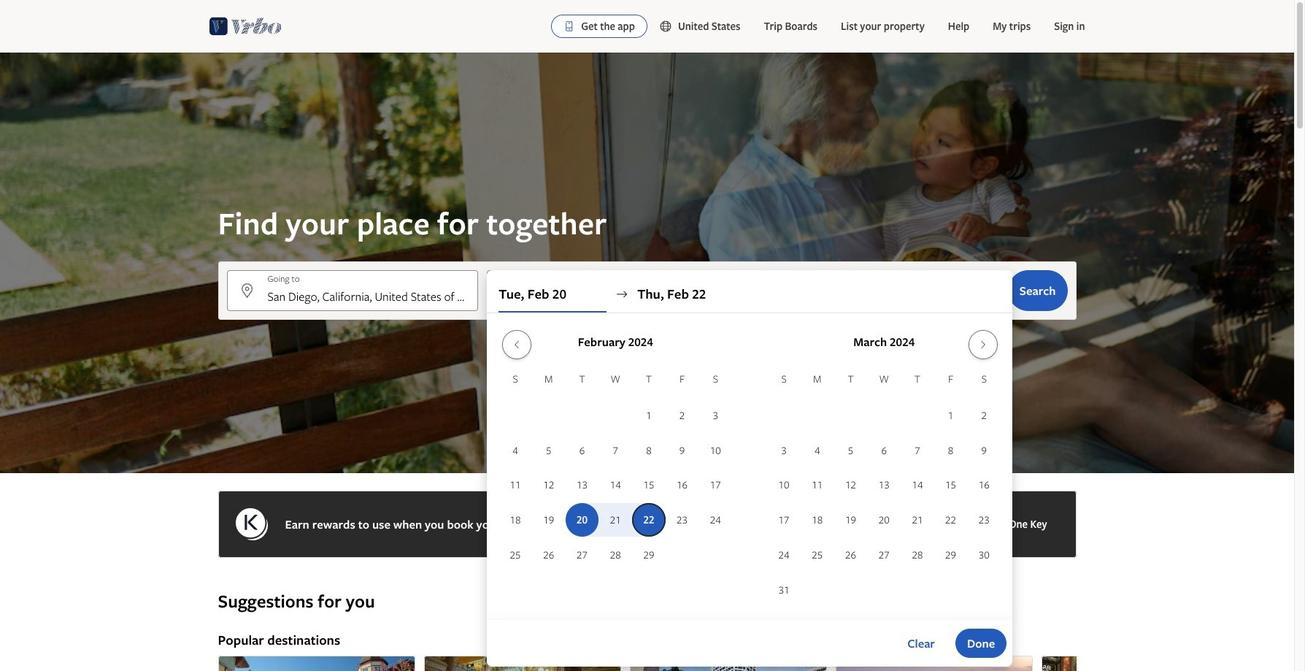 Task type: describe. For each thing, give the bounding box(es) containing it.
recently viewed region
[[209, 567, 1086, 590]]

leavenworth featuring a small town or village and street scenes image
[[218, 656, 415, 671]]

february 2024 element
[[499, 371, 733, 573]]

application inside wizard region
[[499, 324, 1002, 608]]

makiki - lower punchbowl - tantalus showing landscape views, a sunset and a city image
[[836, 656, 1033, 671]]

directional image
[[616, 288, 629, 301]]

gastown showing signage, street scenes and outdoor eating image
[[1042, 656, 1239, 671]]



Task type: vqa. For each thing, say whether or not it's contained in the screenshot.
the topmost in,
no



Task type: locate. For each thing, give the bounding box(es) containing it.
previous month image
[[508, 339, 526, 351]]

wizard region
[[0, 53, 1295, 667]]

downtown seattle featuring a skyscraper, a city and street scenes image
[[630, 656, 827, 671]]

download the app button image
[[564, 20, 576, 32]]

las vegas featuring interior views image
[[424, 656, 621, 671]]

main content
[[0, 53, 1295, 671]]

application
[[499, 324, 1002, 608]]

vrbo logo image
[[209, 15, 282, 38]]

march 2024 element
[[768, 371, 1002, 608]]

small image
[[660, 20, 678, 33]]

next month image
[[975, 339, 992, 351]]



